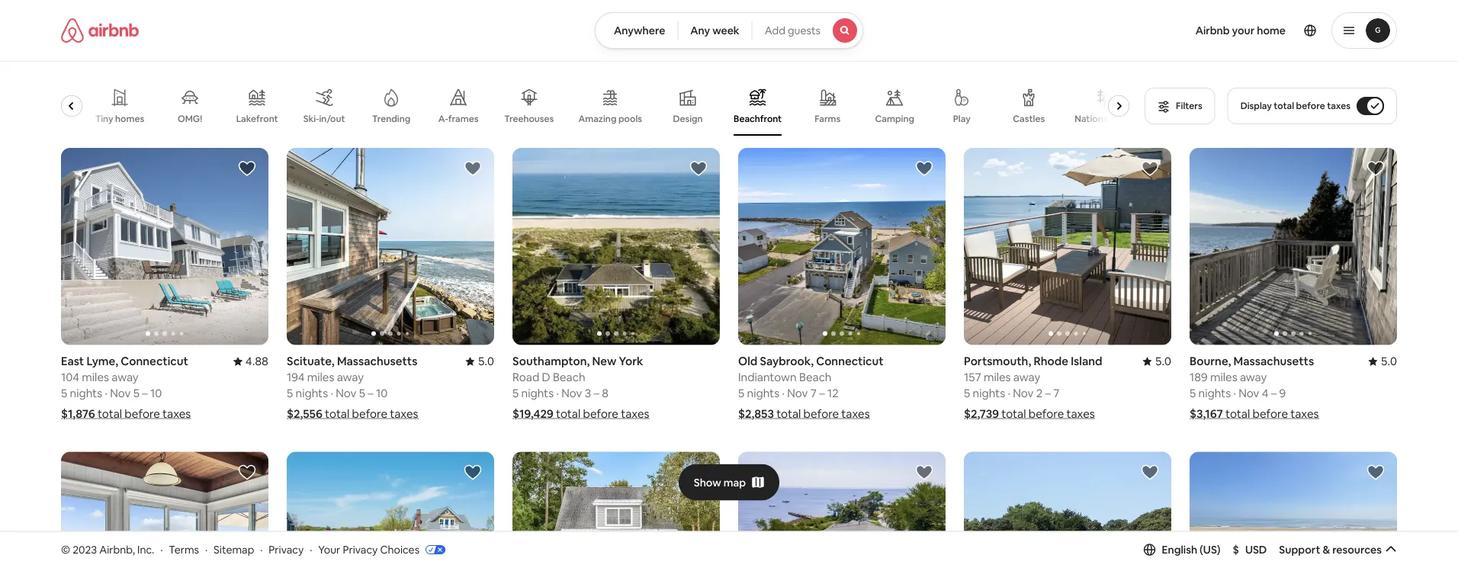 Task type: vqa. For each thing, say whether or not it's contained in the screenshot.


Task type: describe. For each thing, give the bounding box(es) containing it.
· inside portsmouth, rhode island 157 miles away 5 nights · nov 2 – 7 $2,739 total before taxes
[[1008, 386, 1011, 401]]

southampton, new york road d beach 5 nights · nov 3 – 8 $19,429 total before taxes
[[513, 354, 650, 421]]

terms link
[[169, 543, 199, 557]]

mansions
[[30, 113, 70, 125]]

add to wishlist: old saybrook, connecticut image
[[916, 159, 934, 178]]

5.0 for bourne, massachusetts 189 miles away 5 nights · nov 4 – 9 $3,167 total before taxes
[[1381, 354, 1398, 369]]

5.0 for scituate, massachusetts 194 miles away 5 nights · nov 5 – 10 $2,556 total before taxes
[[478, 354, 494, 369]]

– inside southampton, new york road d beach 5 nights · nov 3 – 8 $19,429 total before taxes
[[594, 386, 600, 401]]

saybrook,
[[760, 354, 814, 369]]

&
[[1323, 543, 1331, 557]]

$ usd
[[1233, 543, 1267, 557]]

· inside southampton, new york road d beach 5 nights · nov 3 – 8 $19,429 total before taxes
[[556, 386, 559, 401]]

anywhere button
[[595, 12, 678, 49]]

any week
[[691, 24, 740, 37]]

add to wishlist: clinton, connecticut image
[[464, 463, 482, 482]]

nights inside scituate, massachusetts 194 miles away 5 nights · nov 5 – 10 $2,556 total before taxes
[[296, 386, 328, 401]]

east
[[61, 354, 84, 369]]

omg!
[[178, 113, 202, 125]]

total inside old saybrook, connecticut indiantown beach 5 nights · nov 7 – 12 $2,853 total before taxes
[[777, 407, 801, 421]]

– inside portsmouth, rhode island 157 miles away 5 nights · nov 2 – 7 $2,739 total before taxes
[[1046, 386, 1051, 401]]

beach inside southampton, new york road d beach 5 nights · nov 3 – 8 $19,429 total before taxes
[[553, 370, 586, 385]]

2
[[1037, 386, 1043, 401]]

nights inside portsmouth, rhode island 157 miles away 5 nights · nov 2 – 7 $2,739 total before taxes
[[973, 386, 1006, 401]]

miles inside scituate, massachusetts 194 miles away 5 nights · nov 5 – 10 $2,556 total before taxes
[[307, 370, 334, 385]]

frames
[[448, 113, 479, 125]]

old
[[739, 354, 758, 369]]

add to wishlist: jamestown, rhode island image
[[238, 463, 256, 482]]

4
[[1262, 386, 1269, 401]]

privacy link
[[269, 543, 304, 557]]

pools
[[619, 113, 642, 125]]

away inside bourne, massachusetts 189 miles away 5 nights · nov 4 – 9 $3,167 total before taxes
[[1240, 370, 1267, 385]]

4 5 from the left
[[359, 386, 365, 401]]

7 inside portsmouth, rhode island 157 miles away 5 nights · nov 2 – 7 $2,739 total before taxes
[[1054, 386, 1060, 401]]

a-
[[439, 113, 448, 125]]

english (us)
[[1162, 543, 1221, 557]]

157
[[964, 370, 982, 385]]

$3,167
[[1190, 407, 1224, 421]]

4.88
[[245, 354, 269, 369]]

taxes inside portsmouth, rhode island 157 miles away 5 nights · nov 2 – 7 $2,739 total before taxes
[[1067, 407, 1095, 421]]

5.0 out of 5 average rating image for bourne, massachusetts 189 miles away 5 nights · nov 4 – 9 $3,167 total before taxes
[[1369, 354, 1398, 369]]

ski-in/out
[[303, 113, 345, 125]]

miles inside east lyme, connecticut 104 miles away 5 nights · nov 5 – 10 $1,876 total before taxes
[[82, 370, 109, 385]]

taxes inside bourne, massachusetts 189 miles away 5 nights · nov 4 – 9 $3,167 total before taxes
[[1291, 407, 1319, 421]]

island
[[1071, 354, 1103, 369]]

airbnb your home
[[1196, 24, 1286, 37]]

3 5 from the left
[[287, 386, 293, 401]]

10 inside scituate, massachusetts 194 miles away 5 nights · nov 5 – 10 $2,556 total before taxes
[[376, 386, 388, 401]]

7 inside old saybrook, connecticut indiantown beach 5 nights · nov 7 – 12 $2,853 total before taxes
[[811, 386, 817, 401]]

add to wishlist: portsmouth, rhode island image
[[1141, 159, 1160, 178]]

filters button
[[1145, 88, 1216, 124]]

tiny
[[95, 113, 113, 125]]

10 inside east lyme, connecticut 104 miles away 5 nights · nov 5 – 10 $1,876 total before taxes
[[150, 386, 162, 401]]

4.88 out of 5 average rating image
[[233, 354, 269, 369]]

taxes inside button
[[1328, 100, 1351, 112]]

tiny homes
[[95, 113, 144, 125]]

1 5 from the left
[[61, 386, 67, 401]]

scituate,
[[287, 354, 335, 369]]

show map button
[[679, 464, 780, 501]]

none search field containing anywhere
[[595, 12, 864, 49]]

taxes inside east lyme, connecticut 104 miles away 5 nights · nov 5 – 10 $1,876 total before taxes
[[163, 407, 191, 421]]

194
[[287, 370, 305, 385]]

total inside southampton, new york road d beach 5 nights · nov 3 – 8 $19,429 total before taxes
[[556, 407, 581, 421]]

add to wishlist: berlin, maryland image
[[690, 463, 708, 482]]

southampton,
[[513, 354, 590, 369]]

© 2023 airbnb, inc. ·
[[61, 543, 163, 557]]

total inside button
[[1274, 100, 1295, 112]]

$19,429
[[513, 407, 554, 421]]

sitemap link
[[214, 543, 254, 557]]

support
[[1280, 543, 1321, 557]]

airbnb
[[1196, 24, 1230, 37]]

taxes inside old saybrook, connecticut indiantown beach 5 nights · nov 7 – 12 $2,853 total before taxes
[[842, 407, 870, 421]]

before inside button
[[1297, 100, 1326, 112]]

display total before taxes button
[[1228, 88, 1398, 124]]

show
[[694, 476, 722, 489]]

miles inside portsmouth, rhode island 157 miles away 5 nights · nov 2 – 7 $2,739 total before taxes
[[984, 370, 1011, 385]]

nov inside bourne, massachusetts 189 miles away 5 nights · nov 4 – 9 $3,167 total before taxes
[[1239, 386, 1260, 401]]

choices
[[380, 543, 420, 557]]

any week button
[[678, 12, 753, 49]]

display
[[1241, 100, 1272, 112]]

resources
[[1333, 543, 1382, 557]]

road
[[513, 370, 540, 385]]

total inside bourne, massachusetts 189 miles away 5 nights · nov 4 – 9 $3,167 total before taxes
[[1226, 407, 1251, 421]]

total inside east lyme, connecticut 104 miles away 5 nights · nov 5 – 10 $1,876 total before taxes
[[98, 407, 122, 421]]

beachfront
[[734, 113, 782, 125]]

any
[[691, 24, 710, 37]]

add to wishlist: tisbury, massachusetts image
[[1141, 463, 1160, 482]]

$1,876
[[61, 407, 95, 421]]

old saybrook, connecticut indiantown beach 5 nights · nov 7 – 12 $2,853 total before taxes
[[739, 354, 884, 421]]

national
[[1075, 113, 1111, 125]]

nov inside scituate, massachusetts 194 miles away 5 nights · nov 5 – 10 $2,556 total before taxes
[[336, 386, 357, 401]]

2023
[[73, 543, 97, 557]]

castles
[[1013, 113, 1045, 125]]

lyme,
[[87, 354, 118, 369]]

total inside portsmouth, rhode island 157 miles away 5 nights · nov 2 – 7 $2,739 total before taxes
[[1002, 407, 1027, 421]]

5 inside bourne, massachusetts 189 miles away 5 nights · nov 4 – 9 $3,167 total before taxes
[[1190, 386, 1196, 401]]

amazing
[[579, 113, 617, 125]]

your privacy choices link
[[318, 543, 446, 558]]

add to wishlist: ocean city, maryland image
[[1367, 463, 1385, 482]]

airbnb,
[[99, 543, 135, 557]]

add to wishlist: east lyme, connecticut image
[[916, 463, 934, 482]]

anywhere
[[614, 24, 665, 37]]

away inside scituate, massachusetts 194 miles away 5 nights · nov 5 – 10 $2,556 total before taxes
[[337, 370, 364, 385]]

sitemap
[[214, 543, 254, 557]]



Task type: locate. For each thing, give the bounding box(es) containing it.
filters
[[1177, 100, 1203, 112]]

massachusetts right "scituate,"
[[337, 354, 418, 369]]

0 horizontal spatial beach
[[553, 370, 586, 385]]

beach right d
[[553, 370, 586, 385]]

5 nights from the left
[[973, 386, 1006, 401]]

group
[[28, 76, 1137, 136], [61, 148, 269, 345], [287, 148, 494, 345], [513, 148, 720, 345], [739, 148, 946, 345], [964, 148, 1172, 345], [1190, 148, 1398, 345], [61, 452, 269, 568], [287, 452, 494, 568], [513, 452, 720, 568], [739, 452, 946, 568], [964, 452, 1172, 568], [1190, 452, 1398, 568]]

3 nov from the left
[[562, 386, 582, 401]]

1 5.0 out of 5 average rating image from the left
[[1143, 354, 1172, 369]]

design
[[673, 113, 703, 125]]

privacy left your
[[269, 543, 304, 557]]

5 inside old saybrook, connecticut indiantown beach 5 nights · nov 7 – 12 $2,853 total before taxes
[[739, 386, 745, 401]]

terms · sitemap · privacy ·
[[169, 543, 312, 557]]

nights inside east lyme, connecticut 104 miles away 5 nights · nov 5 – 10 $1,876 total before taxes
[[70, 386, 102, 401]]

1 horizontal spatial 7
[[1054, 386, 1060, 401]]

english (us) button
[[1144, 543, 1221, 557]]

4 away from the left
[[1240, 370, 1267, 385]]

amazing pools
[[579, 113, 642, 125]]

your
[[318, 543, 341, 557]]

your
[[1233, 24, 1255, 37]]

· inside scituate, massachusetts 194 miles away 5 nights · nov 5 – 10 $2,556 total before taxes
[[331, 386, 333, 401]]

total right $2,853
[[777, 407, 801, 421]]

–
[[142, 386, 148, 401], [368, 386, 374, 401], [594, 386, 600, 401], [819, 386, 825, 401], [1046, 386, 1051, 401], [1272, 386, 1277, 401]]

6 5 from the left
[[739, 386, 745, 401]]

week
[[713, 24, 740, 37]]

0 horizontal spatial 10
[[150, 386, 162, 401]]

add guests
[[765, 24, 821, 37]]

3 miles from the left
[[984, 370, 1011, 385]]

total right $1,876
[[98, 407, 122, 421]]

2 away from the left
[[337, 370, 364, 385]]

1 beach from the left
[[553, 370, 586, 385]]

– inside scituate, massachusetts 194 miles away 5 nights · nov 5 – 10 $2,556 total before taxes
[[368, 386, 374, 401]]

support & resources button
[[1280, 543, 1398, 557]]

nights inside bourne, massachusetts 189 miles away 5 nights · nov 4 – 9 $3,167 total before taxes
[[1199, 386, 1231, 401]]

connecticut right lyme,
[[121, 354, 188, 369]]

display total before taxes
[[1241, 100, 1351, 112]]

4 nights from the left
[[747, 386, 780, 401]]

taxes inside southampton, new york road d beach 5 nights · nov 3 – 8 $19,429 total before taxes
[[621, 407, 650, 421]]

away
[[112, 370, 139, 385], [337, 370, 364, 385], [1014, 370, 1041, 385], [1240, 370, 1267, 385]]

total right $2,556
[[325, 407, 350, 421]]

nights up the '$2,739'
[[973, 386, 1006, 401]]

privacy right your
[[343, 543, 378, 557]]

inc.
[[137, 543, 154, 557]]

away right "194"
[[337, 370, 364, 385]]

$2,853
[[739, 407, 774, 421]]

2 horizontal spatial 5.0
[[1381, 354, 1398, 369]]

1 horizontal spatial 10
[[376, 386, 388, 401]]

1 horizontal spatial 5.0 out of 5 average rating image
[[1369, 354, 1398, 369]]

nov inside old saybrook, connecticut indiantown beach 5 nights · nov 7 – 12 $2,853 total before taxes
[[787, 386, 808, 401]]

2 beach from the left
[[799, 370, 832, 385]]

– inside old saybrook, connecticut indiantown beach 5 nights · nov 7 – 12 $2,853 total before taxes
[[819, 386, 825, 401]]

away up 4
[[1240, 370, 1267, 385]]

0 horizontal spatial 5.0
[[478, 354, 494, 369]]

1 massachusetts from the left
[[337, 354, 418, 369]]

rhode
[[1034, 354, 1069, 369]]

bourne, massachusetts 189 miles away 5 nights · nov 4 – 9 $3,167 total before taxes
[[1190, 354, 1319, 421]]

· left 3
[[556, 386, 559, 401]]

in/out
[[319, 113, 345, 125]]

1 horizontal spatial beach
[[799, 370, 832, 385]]

· down "scituate,"
[[331, 386, 333, 401]]

$2,739
[[964, 407, 1000, 421]]

nights up $3,167
[[1199, 386, 1231, 401]]

nights inside old saybrook, connecticut indiantown beach 5 nights · nov 7 – 12 $2,853 total before taxes
[[747, 386, 780, 401]]

· left your
[[310, 543, 312, 557]]

1 connecticut from the left
[[121, 354, 188, 369]]

2 nights from the left
[[296, 386, 328, 401]]

camping
[[875, 113, 915, 125]]

1 7 from the left
[[811, 386, 817, 401]]

add to wishlist: scituate, massachusetts image
[[464, 159, 482, 178]]

2 7 from the left
[[1054, 386, 1060, 401]]

None search field
[[595, 12, 864, 49]]

2 connecticut from the left
[[816, 354, 884, 369]]

massachusetts inside scituate, massachusetts 194 miles away 5 nights · nov 5 – 10 $2,556 total before taxes
[[337, 354, 418, 369]]

add to wishlist: bourne, massachusetts image
[[1367, 159, 1385, 178]]

– inside bourne, massachusetts 189 miles away 5 nights · nov 4 – 9 $3,167 total before taxes
[[1272, 386, 1277, 401]]

connecticut up 12
[[816, 354, 884, 369]]

east lyme, connecticut 104 miles away 5 nights · nov 5 – 10 $1,876 total before taxes
[[61, 354, 191, 421]]

4 – from the left
[[819, 386, 825, 401]]

0 horizontal spatial 7
[[811, 386, 817, 401]]

before down 2
[[1029, 407, 1064, 421]]

6 nights from the left
[[1199, 386, 1231, 401]]

· right inc.
[[160, 543, 163, 557]]

1 10 from the left
[[150, 386, 162, 401]]

nights inside southampton, new york road d beach 5 nights · nov 3 – 8 $19,429 total before taxes
[[521, 386, 554, 401]]

beach up 12
[[799, 370, 832, 385]]

group containing national parks
[[28, 76, 1137, 136]]

· left privacy "link"
[[260, 543, 263, 557]]

1 horizontal spatial privacy
[[343, 543, 378, 557]]

1 nights from the left
[[70, 386, 102, 401]]

portsmouth, rhode island 157 miles away 5 nights · nov 2 – 7 $2,739 total before taxes
[[964, 354, 1103, 421]]

total inside scituate, massachusetts 194 miles away 5 nights · nov 5 – 10 $2,556 total before taxes
[[325, 407, 350, 421]]

1 miles from the left
[[82, 370, 109, 385]]

7 5 from the left
[[964, 386, 971, 401]]

before inside bourne, massachusetts 189 miles away 5 nights · nov 4 – 9 $3,167 total before taxes
[[1253, 407, 1289, 421]]

· left 2
[[1008, 386, 1011, 401]]

miles inside bourne, massachusetts 189 miles away 5 nights · nov 4 – 9 $3,167 total before taxes
[[1211, 370, 1238, 385]]

new
[[592, 354, 617, 369]]

7
[[811, 386, 817, 401], [1054, 386, 1060, 401]]

nights down d
[[521, 386, 554, 401]]

· right terms
[[205, 543, 208, 557]]

before right display on the top right
[[1297, 100, 1326, 112]]

2 miles from the left
[[307, 370, 334, 385]]

5.0 for portsmouth, rhode island 157 miles away 5 nights · nov 2 – 7 $2,739 total before taxes
[[1156, 354, 1172, 369]]

7 right 2
[[1054, 386, 1060, 401]]

5.0 out of 5 average rating image
[[466, 354, 494, 369]]

5 – from the left
[[1046, 386, 1051, 401]]

english
[[1162, 543, 1198, 557]]

total right $3,167
[[1226, 407, 1251, 421]]

3 – from the left
[[594, 386, 600, 401]]

7 left 12
[[811, 386, 817, 401]]

massachusetts up 4
[[1234, 354, 1315, 369]]

2 10 from the left
[[376, 386, 388, 401]]

12
[[828, 386, 839, 401]]

– inside east lyme, connecticut 104 miles away 5 nights · nov 5 – 10 $1,876 total before taxes
[[142, 386, 148, 401]]

away up 2
[[1014, 370, 1041, 385]]

before down 12
[[804, 407, 839, 421]]

before inside scituate, massachusetts 194 miles away 5 nights · nov 5 – 10 $2,556 total before taxes
[[352, 407, 388, 421]]

1 horizontal spatial 5.0
[[1156, 354, 1172, 369]]

·
[[105, 386, 107, 401], [331, 386, 333, 401], [556, 386, 559, 401], [782, 386, 785, 401], [1008, 386, 1011, 401], [1234, 386, 1237, 401], [160, 543, 163, 557], [205, 543, 208, 557], [260, 543, 263, 557], [310, 543, 312, 557]]

treehouses
[[504, 113, 554, 125]]

5 nov from the left
[[1013, 386, 1034, 401]]

support & resources
[[1280, 543, 1382, 557]]

connecticut for –
[[121, 354, 188, 369]]

5.0 out of 5 average rating image for portsmouth, rhode island 157 miles away 5 nights · nov 2 – 7 $2,739 total before taxes
[[1143, 354, 1172, 369]]

3 nights from the left
[[521, 386, 554, 401]]

2 5.0 out of 5 average rating image from the left
[[1369, 354, 1398, 369]]

before down 4
[[1253, 407, 1289, 421]]

taxes inside scituate, massachusetts 194 miles away 5 nights · nov 5 – 10 $2,556 total before taxes
[[390, 407, 418, 421]]

lakefront
[[236, 113, 278, 125]]

home
[[1257, 24, 1286, 37]]

0 horizontal spatial 5.0 out of 5 average rating image
[[1143, 354, 1172, 369]]

2 massachusetts from the left
[[1234, 354, 1315, 369]]

5
[[61, 386, 67, 401], [133, 386, 140, 401], [287, 386, 293, 401], [359, 386, 365, 401], [513, 386, 519, 401], [739, 386, 745, 401], [964, 386, 971, 401], [1190, 386, 1196, 401]]

before inside old saybrook, connecticut indiantown beach 5 nights · nov 7 – 12 $2,853 total before taxes
[[804, 407, 839, 421]]

2 5.0 from the left
[[1156, 354, 1172, 369]]

3 5.0 from the left
[[1381, 354, 1398, 369]]

before inside southampton, new york road d beach 5 nights · nov 3 – 8 $19,429 total before taxes
[[583, 407, 619, 421]]

$2,556
[[287, 407, 323, 421]]

10
[[150, 386, 162, 401], [376, 386, 388, 401]]

beach inside old saybrook, connecticut indiantown beach 5 nights · nov 7 – 12 $2,853 total before taxes
[[799, 370, 832, 385]]

0 horizontal spatial massachusetts
[[337, 354, 418, 369]]

miles down portsmouth,
[[984, 370, 1011, 385]]

trending
[[372, 113, 411, 125]]

nov inside portsmouth, rhode island 157 miles away 5 nights · nov 2 – 7 $2,739 total before taxes
[[1013, 386, 1034, 401]]

usd
[[1246, 543, 1267, 557]]

homes
[[115, 113, 144, 125]]

total
[[1274, 100, 1295, 112], [98, 407, 122, 421], [325, 407, 350, 421], [556, 407, 581, 421], [777, 407, 801, 421], [1002, 407, 1027, 421], [1226, 407, 1251, 421]]

9
[[1280, 386, 1286, 401]]

map
[[724, 476, 746, 489]]

miles down lyme,
[[82, 370, 109, 385]]

miles down bourne,
[[1211, 370, 1238, 385]]

6 – from the left
[[1272, 386, 1277, 401]]

before right $1,876
[[125, 407, 160, 421]]

add guests button
[[752, 12, 864, 49]]

before inside east lyme, connecticut 104 miles away 5 nights · nov 5 – 10 $1,876 total before taxes
[[125, 407, 160, 421]]

profile element
[[882, 0, 1398, 61]]

total right the '$2,739'
[[1002, 407, 1027, 421]]

nights up $1,876
[[70, 386, 102, 401]]

0 horizontal spatial connecticut
[[121, 354, 188, 369]]

nights down indiantown
[[747, 386, 780, 401]]

1 horizontal spatial connecticut
[[816, 354, 884, 369]]

guests
[[788, 24, 821, 37]]

national parks
[[1075, 113, 1137, 125]]

before down 8
[[583, 407, 619, 421]]

· inside old saybrook, connecticut indiantown beach 5 nights · nov 7 – 12 $2,853 total before taxes
[[782, 386, 785, 401]]

add
[[765, 24, 786, 37]]

©
[[61, 543, 70, 557]]

portsmouth,
[[964, 354, 1032, 369]]

1 nov from the left
[[110, 386, 131, 401]]

before inside portsmouth, rhode island 157 miles away 5 nights · nov 2 – 7 $2,739 total before taxes
[[1029, 407, 1064, 421]]

before right $2,556
[[352, 407, 388, 421]]

connecticut inside east lyme, connecticut 104 miles away 5 nights · nov 5 – 10 $1,876 total before taxes
[[121, 354, 188, 369]]

5 inside southampton, new york road d beach 5 nights · nov 3 – 8 $19,429 total before taxes
[[513, 386, 519, 401]]

4 miles from the left
[[1211, 370, 1238, 385]]

6 nov from the left
[[1239, 386, 1260, 401]]

parks
[[1113, 113, 1137, 125]]

2 5 from the left
[[133, 386, 140, 401]]

3
[[585, 386, 591, 401]]

· inside east lyme, connecticut 104 miles away 5 nights · nov 5 – 10 $1,876 total before taxes
[[105, 386, 107, 401]]

massachusetts for 194 miles away
[[337, 354, 418, 369]]

connecticut inside old saybrook, connecticut indiantown beach 5 nights · nov 7 – 12 $2,853 total before taxes
[[816, 354, 884, 369]]

miles down "scituate,"
[[307, 370, 334, 385]]

2 – from the left
[[368, 386, 374, 401]]

1 away from the left
[[112, 370, 139, 385]]

0 horizontal spatial privacy
[[269, 543, 304, 557]]

add to wishlist: southampton, new york image
[[690, 159, 708, 178]]

a-frames
[[439, 113, 479, 125]]

away inside portsmouth, rhode island 157 miles away 5 nights · nov 2 – 7 $2,739 total before taxes
[[1014, 370, 1041, 385]]

connecticut
[[121, 354, 188, 369], [816, 354, 884, 369]]

1 5.0 from the left
[[478, 354, 494, 369]]

total right display on the top right
[[1274, 100, 1295, 112]]

terms
[[169, 543, 199, 557]]

5 inside portsmouth, rhode island 157 miles away 5 nights · nov 2 – 7 $2,739 total before taxes
[[964, 386, 971, 401]]

nights
[[70, 386, 102, 401], [296, 386, 328, 401], [521, 386, 554, 401], [747, 386, 780, 401], [973, 386, 1006, 401], [1199, 386, 1231, 401]]

nov
[[110, 386, 131, 401], [336, 386, 357, 401], [562, 386, 582, 401], [787, 386, 808, 401], [1013, 386, 1034, 401], [1239, 386, 1260, 401]]

5 5 from the left
[[513, 386, 519, 401]]

away inside east lyme, connecticut 104 miles away 5 nights · nov 5 – 10 $1,876 total before taxes
[[112, 370, 139, 385]]

play
[[953, 113, 971, 125]]

scituate, massachusetts 194 miles away 5 nights · nov 5 – 10 $2,556 total before taxes
[[287, 354, 418, 421]]

bourne,
[[1190, 354, 1232, 369]]

1 horizontal spatial massachusetts
[[1234, 354, 1315, 369]]

away down lyme,
[[112, 370, 139, 385]]

massachusetts inside bourne, massachusetts 189 miles away 5 nights · nov 4 – 9 $3,167 total before taxes
[[1234, 354, 1315, 369]]

airbnb your home link
[[1187, 14, 1295, 47]]

5.0 out of 5 average rating image
[[1143, 354, 1172, 369], [1369, 354, 1398, 369]]

miles
[[82, 370, 109, 385], [307, 370, 334, 385], [984, 370, 1011, 385], [1211, 370, 1238, 385]]

add to wishlist: east lyme, connecticut image
[[238, 159, 256, 178]]

show map
[[694, 476, 746, 489]]

your privacy choices
[[318, 543, 420, 557]]

before
[[1297, 100, 1326, 112], [125, 407, 160, 421], [352, 407, 388, 421], [583, 407, 619, 421], [804, 407, 839, 421], [1029, 407, 1064, 421], [1253, 407, 1289, 421]]

189
[[1190, 370, 1208, 385]]

total right $19,429
[[556, 407, 581, 421]]

8 5 from the left
[[1190, 386, 1196, 401]]

nov inside east lyme, connecticut 104 miles away 5 nights · nov 5 – 10 $1,876 total before taxes
[[110, 386, 131, 401]]

2 privacy from the left
[[343, 543, 378, 557]]

· down lyme,
[[105, 386, 107, 401]]

3 away from the left
[[1014, 370, 1041, 385]]

4 nov from the left
[[787, 386, 808, 401]]

104
[[61, 370, 79, 385]]

$
[[1233, 543, 1240, 557]]

8
[[602, 386, 609, 401]]

· inside bourne, massachusetts 189 miles away 5 nights · nov 4 – 9 $3,167 total before taxes
[[1234, 386, 1237, 401]]

· down indiantown
[[782, 386, 785, 401]]

(us)
[[1200, 543, 1221, 557]]

nov inside southampton, new york road d beach 5 nights · nov 3 – 8 $19,429 total before taxes
[[562, 386, 582, 401]]

1 privacy from the left
[[269, 543, 304, 557]]

connecticut for 12
[[816, 354, 884, 369]]

1 – from the left
[[142, 386, 148, 401]]

indiantown
[[739, 370, 797, 385]]

nights up $2,556
[[296, 386, 328, 401]]

massachusetts for 189 miles away
[[1234, 354, 1315, 369]]

2 nov from the left
[[336, 386, 357, 401]]

· left 4
[[1234, 386, 1237, 401]]



